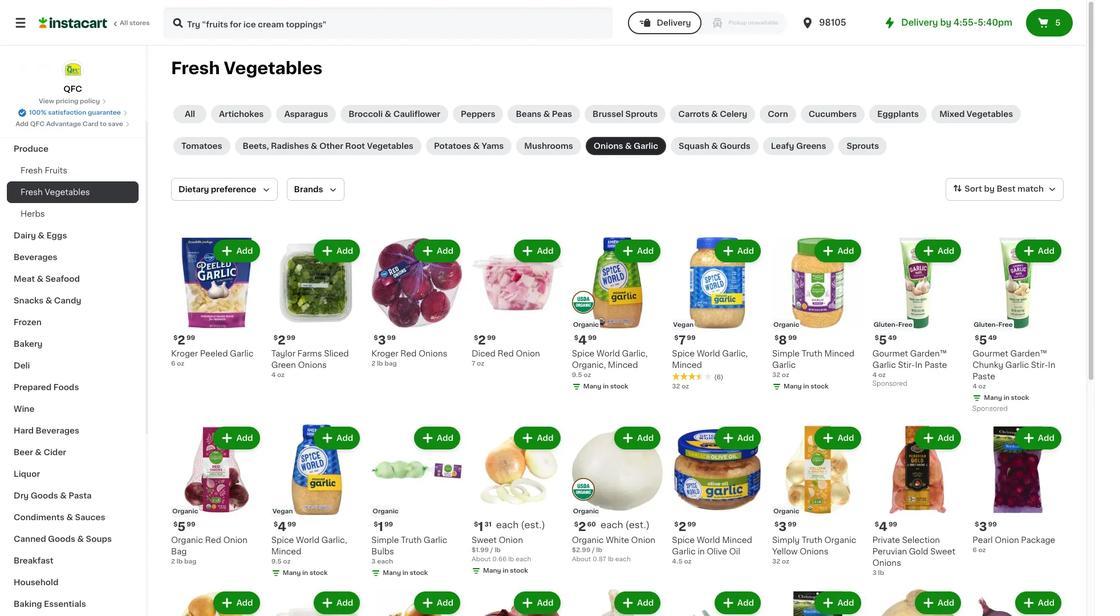Task type: vqa. For each thing, say whether or not it's contained in the screenshot.


Task type: locate. For each thing, give the bounding box(es) containing it.
99 up spice world garlic, minced
[[687, 335, 696, 341]]

& left sauces
[[66, 514, 73, 522]]

0 horizontal spatial /
[[491, 547, 493, 554]]

1 horizontal spatial sponsored badge image
[[973, 406, 1008, 412]]

None search field
[[163, 7, 614, 39]]

gourmet inside gourmet garden™ garlic stir-in paste 4 oz
[[873, 350, 909, 358]]

0 vertical spatial item badge image
[[572, 291, 595, 314]]

delivery by 4:55-5:40pm
[[902, 18, 1013, 27]]

$
[[173, 335, 178, 341], [474, 335, 478, 341], [775, 335, 779, 341], [274, 335, 278, 341], [374, 335, 378, 341], [575, 335, 579, 341], [675, 335, 679, 341], [875, 335, 879, 341], [976, 335, 980, 341], [173, 522, 178, 528], [474, 522, 478, 528], [775, 522, 779, 528], [274, 522, 278, 528], [374, 522, 378, 528], [575, 522, 579, 528], [675, 522, 679, 528], [875, 522, 879, 528], [976, 522, 980, 528]]

1 horizontal spatial all
[[185, 110, 195, 118]]

0 horizontal spatial 9.5
[[271, 559, 282, 565]]

0 horizontal spatial sponsored badge image
[[873, 381, 907, 387]]

best match
[[997, 185, 1044, 193]]

condiments & sauces
[[14, 514, 105, 522]]

bag inside kroger red onions 2 lb bag
[[385, 360, 397, 367]]

0 horizontal spatial bag
[[184, 559, 197, 565]]

2 horizontal spatial red
[[498, 350, 514, 358]]

simple
[[773, 350, 800, 358], [372, 537, 399, 545]]

1 horizontal spatial gluten-free
[[974, 322, 1013, 328]]

squash & gourds
[[679, 142, 751, 150]]

beverages link
[[7, 247, 139, 268]]

3 inside private selection peruvian gold sweet onions 3 lb
[[873, 570, 877, 577]]

wine link
[[7, 398, 139, 420]]

0 horizontal spatial 7
[[472, 360, 476, 367]]

onion inside 'diced red onion 7 oz'
[[516, 350, 540, 358]]

$ 4 99 up organic,
[[575, 334, 597, 346]]

2 gluten- from the left
[[974, 322, 999, 328]]

0 vertical spatial vegan
[[674, 322, 694, 328]]

& for broccoli & cauliflower
[[385, 110, 392, 118]]

oz inside simply truth organic yellow onions 32 oz
[[782, 559, 790, 565]]

$ inside "$ 8 99"
[[775, 335, 779, 341]]

many down bulbs
[[383, 570, 401, 577]]

0 vertical spatial by
[[941, 18, 952, 27]]

sort
[[965, 185, 983, 193]]

1 vertical spatial fresh vegetables
[[21, 188, 90, 196]]

in for spice world garlic, minced
[[302, 570, 308, 577]]

32 inside simple truth minced garlic 32 oz
[[773, 372, 781, 378]]

vegan for 7
[[674, 322, 694, 328]]

0 vertical spatial fresh
[[171, 60, 220, 76]]

& right beer
[[35, 449, 42, 457]]

lb inside private selection peruvian gold sweet onions 3 lb
[[879, 570, 885, 577]]

oz inside 'taylor farms sliced green onions 4 oz'
[[277, 372, 285, 378]]

1 vertical spatial bag
[[184, 559, 197, 565]]

0 horizontal spatial by
[[941, 18, 952, 27]]

99 inside $ 1 99
[[385, 522, 393, 528]]

spice world garlic, organic, minced 9.5 oz
[[572, 350, 648, 378]]

stock down simple truth minced garlic 32 oz
[[811, 383, 829, 390]]

spice for spice world garlic, minced
[[672, 350, 695, 358]]

$ 2 99 up kroger peeled garlic 6 oz
[[173, 334, 195, 346]]

about down $1.99
[[472, 557, 491, 563]]

0 vertical spatial all
[[120, 20, 128, 26]]

free for gourmet garden™ chunky garlic stir-in paste
[[999, 322, 1013, 328]]

1 (est.) from the left
[[521, 521, 546, 530]]

1 horizontal spatial gluten-
[[974, 322, 999, 328]]

0 horizontal spatial stir-
[[899, 361, 916, 369]]

garlic inside kroger peeled garlic 6 oz
[[230, 350, 254, 358]]

peas
[[552, 110, 572, 118]]

$ 2 99 up "taylor" at bottom left
[[274, 334, 296, 346]]

fresh for produce
[[21, 167, 43, 175]]

each (est.) up white
[[601, 521, 650, 530]]

2 inside kroger red onions 2 lb bag
[[372, 360, 376, 367]]

all for all stores
[[120, 20, 128, 26]]

0 horizontal spatial fresh vegetables
[[21, 188, 90, 196]]

1 horizontal spatial vegan
[[674, 322, 694, 328]]

1 kroger from the left
[[171, 350, 198, 358]]

& inside canned goods & soups link
[[77, 535, 84, 543]]

organic
[[774, 322, 800, 328], [573, 322, 599, 328], [172, 509, 198, 515], [774, 509, 800, 515], [373, 509, 399, 515], [573, 509, 599, 515], [171, 537, 203, 545], [825, 537, 857, 545], [572, 537, 604, 545]]

1 horizontal spatial fresh vegetables
[[171, 60, 323, 76]]

0 horizontal spatial (est.)
[[521, 521, 546, 530]]

kroger peeled garlic 6 oz
[[171, 350, 254, 367]]

0 horizontal spatial garden™
[[911, 350, 948, 358]]

yams
[[482, 142, 504, 150]]

0 horizontal spatial 6
[[171, 360, 175, 367]]

1 horizontal spatial simple
[[773, 350, 800, 358]]

1 for $ 1 99
[[378, 521, 383, 533]]

yellow
[[773, 548, 798, 556]]

0 horizontal spatial gourmet
[[873, 350, 909, 358]]

garlic, inside spice world garlic, minced 9.5 oz
[[322, 537, 347, 545]]

simple up bulbs
[[372, 537, 399, 545]]

1 horizontal spatial (est.)
[[626, 521, 650, 530]]

fresh
[[171, 60, 220, 76], [21, 167, 43, 175], [21, 188, 43, 196]]

simple for 8
[[773, 350, 800, 358]]

2 horizontal spatial $ 3 99
[[976, 521, 998, 533]]

& inside squash & gourds link
[[712, 142, 718, 150]]

peeled
[[200, 350, 228, 358]]

2 in from the left
[[1049, 361, 1056, 369]]

organic inside organic red onion bag 2 lb bag
[[171, 537, 203, 545]]

1 horizontal spatial garlic,
[[622, 350, 648, 358]]

0 horizontal spatial 1
[[378, 521, 383, 533]]

2 free from the left
[[999, 322, 1013, 328]]

peppers
[[461, 110, 496, 118]]

$ 2 99
[[173, 334, 195, 346], [474, 334, 496, 346], [274, 334, 296, 346], [675, 521, 697, 533]]

0 horizontal spatial red
[[205, 537, 221, 545]]

spice inside spice world garlic, minced
[[672, 350, 695, 358]]

6 inside pearl onion package 6 oz
[[973, 548, 978, 554]]

1 horizontal spatial 9.5
[[572, 372, 582, 378]]

1 vertical spatial item badge image
[[572, 478, 595, 501]]

0 horizontal spatial $ 3 99
[[374, 334, 396, 346]]

1 horizontal spatial by
[[985, 185, 995, 193]]

& for potatoes & yams
[[473, 142, 480, 150]]

hard beverages
[[14, 427, 79, 435]]

sprouts right brussel
[[626, 110, 658, 118]]

3 up pearl
[[980, 521, 988, 533]]

1 vertical spatial 7
[[472, 360, 476, 367]]

/ right $1.99
[[491, 547, 493, 554]]

world for spice world minced garlic in olive oil 4.5 oz
[[697, 537, 721, 545]]

vegan for 4
[[273, 509, 293, 515]]

spice inside spice world minced garlic in olive oil 4.5 oz
[[672, 537, 695, 545]]

& for squash & gourds
[[712, 142, 718, 150]]

onion for $2.99
[[632, 537, 656, 545]]

all up tomatoes link
[[185, 110, 195, 118]]

1 item badge image from the top
[[572, 291, 595, 314]]

1 each (est.) from the left
[[496, 521, 546, 530]]

garlic
[[634, 142, 659, 150], [230, 350, 254, 358], [773, 361, 796, 369], [873, 361, 897, 369], [1006, 361, 1030, 369], [424, 537, 448, 545], [672, 548, 696, 556]]

99 up "taylor" at bottom left
[[287, 335, 296, 341]]

& inside carrots & celery link
[[712, 110, 718, 118]]

1 horizontal spatial $ 5 49
[[976, 334, 998, 346]]

squash
[[679, 142, 710, 150]]

2 garden™ from the left
[[1011, 350, 1048, 358]]

canned goods & soups
[[14, 535, 112, 543]]

& right broccoli
[[385, 110, 392, 118]]

sweet inside sweet onion $1.99 / lb about 0.66 lb each
[[472, 537, 497, 545]]

0 vertical spatial goods
[[31, 492, 58, 500]]

5 for gourmet garden™ chunky garlic stir-in paste
[[980, 334, 988, 346]]

& left other
[[311, 142, 318, 150]]

oz inside spice world garlic, minced 9.5 oz
[[283, 559, 291, 565]]

$ 1 99
[[374, 521, 393, 533]]

by for delivery
[[941, 18, 952, 27]]

6 for 3
[[973, 548, 978, 554]]

3
[[378, 334, 386, 346], [779, 521, 787, 533], [980, 521, 988, 533], [372, 559, 376, 565], [873, 570, 877, 577]]

garden™ for stir-
[[1011, 350, 1048, 358]]

garlic, for spice world garlic, organic, minced 9.5 oz
[[622, 350, 648, 358]]

bag
[[385, 360, 397, 367], [184, 559, 197, 565]]

& left eggs
[[38, 232, 45, 240]]

1 gourmet from the left
[[873, 350, 909, 358]]

(est.) for 1
[[521, 521, 546, 530]]

each up white
[[601, 521, 623, 530]]

$ 3 99 for pearl
[[976, 521, 998, 533]]

item badge image
[[572, 291, 595, 314], [572, 478, 595, 501]]

stock down spice world garlic, organic, minced 9.5 oz
[[611, 383, 629, 390]]

each (est.) for 1
[[496, 521, 546, 530]]

package
[[1022, 537, 1056, 545]]

1 horizontal spatial paste
[[973, 372, 996, 380]]

goods up condiments
[[31, 492, 58, 500]]

each (est.) inside $1.31 each (estimated) element
[[496, 521, 546, 530]]

98105
[[820, 18, 847, 27]]

5 inside button
[[1056, 19, 1061, 27]]

fresh inside 'link'
[[21, 167, 43, 175]]

99 up organic,
[[588, 335, 597, 341]]

& for carrots & celery
[[712, 110, 718, 118]]

buy it again link
[[7, 31, 139, 54]]

many down organic,
[[584, 383, 602, 390]]

each (est.) for 2
[[601, 521, 650, 530]]

9.5 inside spice world garlic, organic, minced 9.5 oz
[[572, 372, 582, 378]]

brands button
[[287, 178, 344, 201]]

mushrooms
[[525, 142, 573, 150]]

red inside kroger red onions 2 lb bag
[[401, 350, 417, 358]]

oz inside spice world minced garlic in olive oil 4.5 oz
[[684, 559, 692, 565]]

sponsored badge image for gourmet garden™ chunky garlic stir-in paste
[[973, 406, 1008, 412]]

sponsored badge image down gourmet garden™ garlic stir-in paste 4 oz
[[873, 381, 907, 387]]

1 for $ 1 31
[[478, 521, 484, 533]]

1 horizontal spatial $ 3 99
[[775, 521, 797, 533]]

world
[[597, 350, 620, 358], [697, 350, 721, 358], [296, 537, 320, 545], [697, 537, 721, 545]]

1 1 from the left
[[478, 521, 484, 533]]

farms
[[298, 350, 322, 358]]

2 $ 5 49 from the left
[[976, 334, 998, 346]]

organic up $2.99
[[572, 537, 604, 545]]

stock down spice world garlic, minced 9.5 oz
[[310, 570, 328, 577]]

& for snacks & candy
[[45, 297, 52, 305]]

1 vertical spatial sponsored badge image
[[973, 406, 1008, 412]]

onion inside organic white onion $2.99 / lb about 0.87 lb each
[[632, 537, 656, 545]]

1 gluten-free from the left
[[874, 322, 913, 328]]

each down bulbs
[[377, 559, 393, 565]]

spice world garlic, minced
[[672, 350, 748, 369]]

spice for spice world minced garlic in olive oil 4.5 oz
[[672, 537, 695, 545]]

Search field
[[164, 8, 613, 38]]

Best match Sort by field
[[946, 178, 1064, 201]]

1 vertical spatial vegan
[[273, 509, 293, 515]]

item badge image for spice
[[572, 291, 595, 314]]

0 horizontal spatial each (est.)
[[496, 521, 546, 530]]

0 horizontal spatial gluten-free
[[874, 322, 913, 328]]

in down gourmet garden™ chunky garlic stir-in paste 4 oz at the right
[[1004, 395, 1010, 401]]

2 stir- from the left
[[1032, 361, 1049, 369]]

lists link
[[7, 54, 139, 76]]

fresh up all link
[[171, 60, 220, 76]]

& left pasta
[[60, 492, 67, 500]]

$ 4 99 up private
[[875, 521, 898, 533]]

baking essentials
[[14, 600, 86, 608]]

3 for pearl
[[980, 521, 988, 533]]

onion inside organic red onion bag 2 lb bag
[[223, 537, 248, 545]]

& for condiments & sauces
[[66, 514, 73, 522]]

sweet right gold
[[931, 548, 956, 556]]

corn link
[[760, 105, 797, 123]]

gluten-free
[[874, 322, 913, 328], [974, 322, 1013, 328]]

1 vertical spatial all
[[185, 110, 195, 118]]

fresh vegetables down the fruits
[[21, 188, 90, 196]]

in down simple truth minced garlic 32 oz
[[804, 383, 810, 390]]

produce
[[14, 145, 48, 153]]

2 about from the left
[[572, 557, 591, 563]]

sprouts link
[[839, 137, 888, 155]]

vegetables inside fresh vegetables link
[[45, 188, 90, 196]]

3 for simply
[[779, 521, 787, 533]]

1 49 from the left
[[889, 335, 897, 341]]

1 gluten- from the left
[[874, 322, 899, 328]]

2 1 from the left
[[378, 521, 383, 533]]

in inside spice world minced garlic in olive oil 4.5 oz
[[698, 548, 705, 556]]

1 horizontal spatial /
[[592, 548, 595, 554]]

garlic, inside spice world garlic, minced
[[723, 350, 748, 358]]

0 horizontal spatial simple
[[372, 537, 399, 545]]

5 button
[[1027, 9, 1073, 37]]

0 vertical spatial 6
[[171, 360, 175, 367]]

0 vertical spatial paste
[[925, 361, 948, 369]]

2 kroger from the left
[[372, 350, 399, 358]]

99 up the bag
[[187, 522, 196, 528]]

each down white
[[616, 557, 631, 563]]

garden™ for in
[[911, 350, 948, 358]]

many in stock down simple truth minced garlic 32 oz
[[784, 383, 829, 390]]

all left the stores
[[120, 20, 128, 26]]

many down spice world garlic, minced 9.5 oz
[[283, 570, 301, 577]]

oz inside pearl onion package 6 oz
[[979, 548, 987, 554]]

2 inside organic red onion bag 2 lb bag
[[171, 559, 175, 565]]

3 down bulbs
[[372, 559, 376, 565]]

99 right 8
[[789, 335, 797, 341]]

1 horizontal spatial about
[[572, 557, 591, 563]]

artichokes link
[[211, 105, 272, 123]]

leafy greens link
[[763, 137, 835, 155]]

$ 2 99 for taylor
[[274, 334, 296, 346]]

spice inside spice world garlic, minced 9.5 oz
[[271, 537, 294, 545]]

1 in from the left
[[916, 361, 923, 369]]

1 vertical spatial fresh
[[21, 167, 43, 175]]

pearl
[[973, 537, 993, 545]]

$ left 60
[[575, 522, 579, 528]]

& left gourds
[[712, 142, 718, 150]]

in left olive
[[698, 548, 705, 556]]

$ 2 60
[[575, 521, 596, 533]]

& right meat
[[37, 275, 43, 283]]

0 horizontal spatial sprouts
[[626, 110, 658, 118]]

organic down $ 5 99
[[171, 537, 203, 545]]

$ 5 49 up gourmet garden™ garlic stir-in paste 4 oz
[[875, 334, 897, 346]]

to
[[100, 121, 107, 127]]

oz inside 'diced red onion 7 oz'
[[477, 360, 485, 367]]

0 vertical spatial sponsored badge image
[[873, 381, 907, 387]]

each (est.) up sweet onion $1.99 / lb about 0.66 lb each
[[496, 521, 546, 530]]

onions inside 'taylor farms sliced green onions 4 oz'
[[298, 361, 327, 369]]

eggplants
[[878, 110, 919, 118]]

delivery inside 'delivery' button
[[657, 19, 691, 27]]

stock inside product "group"
[[811, 383, 829, 390]]

1 vertical spatial goods
[[48, 535, 75, 543]]

many down 0.66
[[483, 568, 501, 574]]

artichokes
[[219, 110, 264, 118]]

tomatoes
[[181, 142, 222, 150]]

sponsored badge image for gourmet garden™ garlic stir-in paste
[[873, 381, 907, 387]]

organic red onion bag 2 lb bag
[[171, 537, 248, 565]]

many down chunky
[[985, 395, 1003, 401]]

2 gourmet from the left
[[973, 350, 1009, 358]]

2 49 from the left
[[989, 335, 998, 341]]

1 vertical spatial simple
[[372, 537, 399, 545]]

& inside snacks & candy link
[[45, 297, 52, 305]]

1 / from the left
[[491, 547, 493, 554]]

truth inside simple truth garlic bulbs 3 each
[[401, 537, 422, 545]]

1 horizontal spatial gourmet
[[973, 350, 1009, 358]]

2 (est.) from the left
[[626, 521, 650, 530]]

many for simple truth minced garlic
[[784, 383, 802, 390]]

32 down 8
[[773, 372, 781, 378]]

guarantee
[[88, 110, 121, 116]]

gluten- up gourmet garden™ garlic stir-in paste 4 oz
[[874, 322, 899, 328]]

minced inside spice world minced garlic in olive oil 4.5 oz
[[723, 537, 753, 545]]

onion for bag
[[223, 537, 248, 545]]

fresh down the produce
[[21, 167, 43, 175]]

& left candy
[[45, 297, 52, 305]]

0 horizontal spatial gluten-
[[874, 322, 899, 328]]

(est.) inside the '$2.60 each (estimated)' element
[[626, 521, 650, 530]]

$ up chunky
[[976, 335, 980, 341]]

sweet inside private selection peruvian gold sweet onions 3 lb
[[931, 548, 956, 556]]

32 down spice world garlic, minced
[[672, 383, 681, 390]]

4 inside 'taylor farms sliced green onions 4 oz'
[[271, 372, 276, 378]]

1 stir- from the left
[[899, 361, 916, 369]]

1 vertical spatial paste
[[973, 372, 996, 380]]

onions down farms
[[298, 361, 327, 369]]

0 horizontal spatial garlic,
[[322, 537, 347, 545]]

2 each (est.) from the left
[[601, 521, 650, 530]]

2 / from the left
[[592, 548, 595, 554]]

$ up simple truth minced garlic 32 oz
[[775, 335, 779, 341]]

each inside $1.31 each (estimated) element
[[496, 521, 519, 530]]

each (est.) inside the '$2.60 each (estimated)' element
[[601, 521, 650, 530]]

$ 3 99
[[374, 334, 396, 346], [775, 521, 797, 533], [976, 521, 998, 533]]

1 horizontal spatial qfc
[[63, 85, 82, 93]]

98105 button
[[801, 7, 870, 39]]

in down simple truth garlic bulbs 3 each
[[403, 570, 409, 577]]

buy
[[32, 38, 48, 46]]

carrots
[[679, 110, 710, 118]]

0 horizontal spatial sweet
[[472, 537, 497, 545]]

sprouts inside sprouts link
[[847, 142, 880, 150]]

beets,
[[243, 142, 269, 150]]

again
[[58, 38, 80, 46]]

& for beer & cider
[[35, 449, 42, 457]]

1 vertical spatial beverages
[[36, 427, 79, 435]]

& left "peas"
[[544, 110, 550, 118]]

broccoli & cauliflower link
[[341, 105, 449, 123]]

99 up diced
[[487, 335, 496, 341]]

1 horizontal spatial delivery
[[902, 18, 939, 27]]

view
[[39, 98, 54, 104]]

oz inside simple truth minced garlic 32 oz
[[782, 372, 790, 378]]

simple down "$ 8 99" on the right
[[773, 350, 800, 358]]

world inside spice world garlic, minced
[[697, 350, 721, 358]]

1 horizontal spatial 6
[[973, 548, 978, 554]]

1 vertical spatial sweet
[[931, 548, 956, 556]]

1 horizontal spatial in
[[1049, 361, 1056, 369]]

1 horizontal spatial each (est.)
[[601, 521, 650, 530]]

5 for gourmet garden™ garlic stir-in paste
[[879, 334, 887, 346]]

(est.) inside $1.31 each (estimated) element
[[521, 521, 546, 530]]

(est.) for 2
[[626, 521, 650, 530]]

sponsored badge image
[[873, 381, 907, 387], [973, 406, 1008, 412]]

potatoes & yams link
[[426, 137, 512, 155]]

fresh fruits
[[21, 167, 67, 175]]

0 vertical spatial 9.5
[[572, 372, 582, 378]]

2 vertical spatial fresh
[[21, 188, 43, 196]]

each inside sweet onion $1.99 / lb about 0.66 lb each
[[516, 557, 532, 563]]

1 horizontal spatial stir-
[[1032, 361, 1049, 369]]

red inside organic red onion bag 2 lb bag
[[205, 537, 221, 545]]

1 horizontal spatial kroger
[[372, 350, 399, 358]]

0 horizontal spatial $ 4 99
[[274, 521, 296, 533]]

& inside broccoli & cauliflower link
[[385, 110, 392, 118]]

0 horizontal spatial vegan
[[273, 509, 293, 515]]

$ left 31
[[474, 522, 478, 528]]

view pricing policy link
[[39, 97, 107, 106]]

1 up bulbs
[[378, 521, 383, 533]]

1 garden™ from the left
[[911, 350, 948, 358]]

in for gourmet garden™ chunky garlic stir-in paste
[[1004, 395, 1010, 401]]

world inside spice world minced garlic in olive oil 4.5 oz
[[697, 537, 721, 545]]

canned
[[14, 535, 46, 543]]

1 vertical spatial 6
[[973, 548, 978, 554]]

32
[[773, 372, 781, 378], [672, 383, 681, 390], [773, 559, 781, 565]]

minced inside spice world garlic, minced 9.5 oz
[[271, 548, 302, 556]]

2 item badge image from the top
[[572, 478, 595, 501]]

& inside condiments & sauces link
[[66, 514, 73, 522]]

peruvian
[[873, 548, 908, 556]]

potatoes & yams
[[434, 142, 504, 150]]

& inside potatoes & yams link
[[473, 142, 480, 150]]

onion inside sweet onion $1.99 / lb about 0.66 lb each
[[499, 537, 523, 545]]

advantage
[[46, 121, 81, 127]]

all for all
[[185, 110, 195, 118]]

0 horizontal spatial $ 5 49
[[875, 334, 897, 346]]

bulbs
[[372, 548, 394, 556]]

garlic inside simple truth garlic bulbs 3 each
[[424, 537, 448, 545]]

gluten- up chunky
[[974, 322, 999, 328]]

3 down peruvian
[[873, 570, 877, 577]]

$ up the bag
[[173, 522, 178, 528]]

/
[[491, 547, 493, 554], [592, 548, 595, 554]]

dietary preference
[[179, 185, 257, 193]]

red inside 'diced red onion 7 oz'
[[498, 350, 514, 358]]

0 horizontal spatial delivery
[[657, 19, 691, 27]]

world inside spice world garlic, minced 9.5 oz
[[296, 537, 320, 545]]

$ 5 49 up chunky
[[976, 334, 998, 346]]

onions down peruvian
[[873, 559, 902, 567]]

1 $ 5 49 from the left
[[875, 334, 897, 346]]

produce link
[[7, 138, 139, 160]]

about
[[472, 557, 491, 563], [572, 557, 591, 563]]

vegetables right mixed
[[967, 110, 1014, 118]]

2 gluten-free from the left
[[974, 322, 1013, 328]]

0 horizontal spatial in
[[916, 361, 923, 369]]

& left the celery
[[712, 110, 718, 118]]

garlic, inside spice world garlic, organic, minced 9.5 oz
[[622, 350, 648, 358]]

gourmet for garlic
[[873, 350, 909, 358]]

0 vertical spatial 32
[[773, 372, 781, 378]]

99 up bulbs
[[385, 522, 393, 528]]

1 horizontal spatial 1
[[478, 521, 484, 533]]

1 about from the left
[[472, 557, 491, 563]]

0 vertical spatial simple
[[773, 350, 800, 358]]

bakery
[[14, 340, 43, 348]]

fresh vegetables
[[171, 60, 323, 76], [21, 188, 90, 196]]

3 for kroger
[[378, 334, 386, 346]]

delivery for delivery
[[657, 19, 691, 27]]

$ 2 99 up 4.5
[[675, 521, 697, 533]]

1 horizontal spatial $ 4 99
[[575, 334, 597, 346]]

$ 5 49 for gourmet garden™ garlic stir-in paste
[[875, 334, 897, 346]]

$ 3 99 up pearl
[[976, 521, 998, 533]]

stock for gourmet garden™ chunky garlic stir-in paste
[[1012, 395, 1030, 401]]

about down $2.99
[[572, 557, 591, 563]]

0.87
[[593, 557, 607, 563]]

0 horizontal spatial qfc
[[30, 121, 45, 127]]

& left yams on the top left of page
[[473, 142, 480, 150]]

product group
[[171, 237, 262, 368], [271, 237, 363, 380], [372, 237, 463, 368], [472, 237, 563, 368], [572, 237, 663, 394], [672, 237, 764, 391], [773, 237, 864, 394], [873, 237, 964, 390], [973, 237, 1064, 415], [171, 424, 262, 567], [271, 424, 363, 581], [372, 424, 463, 581], [472, 424, 563, 578], [572, 424, 663, 565], [672, 424, 764, 567], [773, 424, 864, 567], [873, 424, 964, 578], [973, 424, 1064, 555], [171, 590, 262, 616], [271, 590, 363, 616], [372, 590, 463, 616], [472, 590, 563, 616], [572, 590, 663, 616], [672, 590, 764, 616], [773, 590, 864, 616], [873, 590, 964, 616], [973, 590, 1064, 616]]

32 down the yellow
[[773, 559, 781, 565]]

$ inside $ 2 60
[[575, 522, 579, 528]]

1 horizontal spatial free
[[999, 322, 1013, 328]]

0 vertical spatial sweet
[[472, 537, 497, 545]]

49 up chunky
[[989, 335, 998, 341]]

beverages down dairy & eggs
[[14, 253, 57, 261]]

by right 'sort'
[[985, 185, 995, 193]]

0 vertical spatial bag
[[385, 360, 397, 367]]

corn
[[768, 110, 789, 118]]

pricing
[[56, 98, 78, 104]]

0 vertical spatial sprouts
[[626, 110, 658, 118]]

1 horizontal spatial red
[[401, 350, 417, 358]]

0 horizontal spatial all
[[120, 20, 128, 26]]

garlic inside gourmet garden™ garlic stir-in paste 4 oz
[[873, 361, 897, 369]]

world inside spice world garlic, organic, minced 9.5 oz
[[597, 350, 620, 358]]

6 inside kroger peeled garlic 6 oz
[[171, 360, 175, 367]]

taylor farms sliced green onions 4 oz
[[271, 350, 349, 378]]

qfc up "view pricing policy" link
[[63, 85, 82, 93]]

each (est.)
[[496, 521, 546, 530], [601, 521, 650, 530]]

(est.) up sweet onion $1.99 / lb about 0.66 lb each
[[521, 521, 546, 530]]

breakfast
[[14, 557, 53, 565]]

1 vertical spatial by
[[985, 185, 995, 193]]

1 free from the left
[[899, 322, 913, 328]]

mixed
[[940, 110, 965, 118]]

1 horizontal spatial 49
[[989, 335, 998, 341]]

$ 5 49 for gourmet garden™ chunky garlic stir-in paste
[[976, 334, 998, 346]]

world for spice world garlic, minced
[[697, 350, 721, 358]]

simple inside simple truth minced garlic 32 oz
[[773, 350, 800, 358]]

0 vertical spatial 7
[[679, 334, 686, 346]]

garlic, for spice world garlic, minced
[[723, 350, 748, 358]]

gluten-free up chunky
[[974, 322, 1013, 328]]

gourmet inside gourmet garden™ chunky garlic stir-in paste 4 oz
[[973, 350, 1009, 358]]

0 horizontal spatial about
[[472, 557, 491, 563]]

bag inside organic red onion bag 2 lb bag
[[184, 559, 197, 565]]

gluten-free up gourmet garden™ garlic stir-in paste 4 oz
[[874, 322, 913, 328]]

onions & garlic link
[[586, 137, 667, 155]]

simple inside simple truth garlic bulbs 3 each
[[372, 537, 399, 545]]

0 vertical spatial beverages
[[14, 253, 57, 261]]

brussel
[[593, 110, 624, 118]]

3 up simply
[[779, 521, 787, 533]]

1 vertical spatial 9.5
[[271, 559, 282, 565]]

stir- inside gourmet garden™ garlic stir-in paste 4 oz
[[899, 361, 916, 369]]

1 vertical spatial sprouts
[[847, 142, 880, 150]]

free up chunky
[[999, 322, 1013, 328]]



Task type: describe. For each thing, give the bounding box(es) containing it.
& for meat & seafood
[[37, 275, 43, 283]]

99 up private
[[889, 522, 898, 528]]

about inside sweet onion $1.99 / lb about 0.66 lb each
[[472, 557, 491, 563]]

1 vertical spatial 32
[[672, 383, 681, 390]]

$ up kroger red onions 2 lb bag
[[374, 335, 378, 341]]

in for simple truth minced garlic
[[804, 383, 810, 390]]

many for gourmet garden™ chunky garlic stir-in paste
[[985, 395, 1003, 401]]

organic up $ 5 99
[[172, 509, 198, 515]]

garlic, for spice world garlic, minced 9.5 oz
[[322, 537, 347, 545]]

99 up kroger red onions 2 lb bag
[[387, 335, 396, 341]]

candy
[[54, 297, 81, 305]]

eggs
[[46, 232, 67, 240]]

organic up 60
[[573, 509, 599, 515]]

about inside organic white onion $2.99 / lb about 0.87 lb each
[[572, 557, 591, 563]]

stock for spice world garlic, organic, minced
[[611, 383, 629, 390]]

gluten-free for gourmet garden™ garlic stir-in paste
[[874, 322, 913, 328]]

onions inside simply truth organic yellow onions 32 oz
[[800, 548, 829, 556]]

49 for gourmet garden™ garlic stir-in paste
[[889, 335, 897, 341]]

mushrooms link
[[517, 137, 581, 155]]

$ up private
[[875, 522, 879, 528]]

many for spice world garlic, minced
[[283, 570, 301, 577]]

cauliflower
[[394, 110, 441, 118]]

beans
[[516, 110, 542, 118]]

oz inside spice world garlic, organic, minced 9.5 oz
[[584, 372, 591, 378]]

60
[[588, 522, 596, 528]]

red for 3
[[401, 350, 417, 358]]

red for 5
[[205, 537, 221, 545]]

gourmet garden™ garlic stir-in paste 4 oz
[[873, 350, 948, 378]]

49 for gourmet garden™ chunky garlic stir-in paste
[[989, 335, 998, 341]]

goods for dry
[[31, 492, 58, 500]]

1 horizontal spatial 7
[[679, 334, 686, 346]]

$ 1 31
[[474, 521, 492, 533]]

$ up "taylor" at bottom left
[[274, 335, 278, 341]]

cucumbers
[[809, 110, 857, 118]]

$ 8 99
[[775, 334, 797, 346]]

minced inside spice world garlic, organic, minced 9.5 oz
[[608, 361, 638, 369]]

peppers link
[[453, 105, 504, 123]]

radishes
[[271, 142, 309, 150]]

product group containing 8
[[773, 237, 864, 394]]

canned goods & soups link
[[7, 528, 139, 550]]

1 vertical spatial qfc
[[30, 121, 45, 127]]

spice for spice world garlic, minced 9.5 oz
[[271, 537, 294, 545]]

other
[[320, 142, 343, 150]]

stores
[[130, 20, 150, 26]]

100% satisfaction guarantee button
[[18, 106, 128, 118]]

sprouts inside brussel sprouts link
[[626, 110, 658, 118]]

99 up pearl
[[989, 522, 998, 528]]

delivery for delivery by 4:55-5:40pm
[[902, 18, 939, 27]]

organic up "$ 8 99" on the right
[[774, 322, 800, 328]]

prepared foods link
[[7, 377, 139, 398]]

$ 2 99 for spice
[[675, 521, 697, 533]]

truth for 8
[[802, 350, 823, 358]]

world for spice world garlic, minced 9.5 oz
[[296, 537, 320, 545]]

spice for spice world garlic, organic, minced 9.5 oz
[[572, 350, 595, 358]]

soups
[[86, 535, 112, 543]]

kroger for 2
[[171, 350, 198, 358]]

onions inside onions & garlic 'link'
[[594, 142, 624, 150]]

paste inside gourmet garden™ garlic stir-in paste 4 oz
[[925, 361, 948, 369]]

99 up kroger peeled garlic 6 oz
[[187, 335, 195, 341]]

garlic inside gourmet garden™ chunky garlic stir-in paste 4 oz
[[1006, 361, 1030, 369]]

herbs link
[[7, 203, 139, 225]]

private
[[873, 537, 901, 545]]

4 inside gourmet garden™ chunky garlic stir-in paste 4 oz
[[973, 383, 978, 390]]

brands
[[294, 185, 323, 193]]

oz inside gourmet garden™ chunky garlic stir-in paste 4 oz
[[979, 383, 987, 390]]

vegetables up 'artichokes' link
[[224, 60, 323, 76]]

onions inside private selection peruvian gold sweet onions 3 lb
[[873, 559, 902, 567]]

fresh vegetables link
[[7, 181, 139, 203]]

$ up organic,
[[575, 335, 579, 341]]

olive
[[707, 548, 728, 556]]

onions inside kroger red onions 2 lb bag
[[419, 350, 448, 358]]

many in stock for simple truth garlic bulbs
[[383, 570, 428, 577]]

$2.60 each (estimated) element
[[572, 520, 663, 535]]

$1.31 each (estimated) element
[[472, 520, 563, 535]]

lb inside kroger red onions 2 lb bag
[[377, 360, 383, 367]]

many for spice world garlic, organic, minced
[[584, 383, 602, 390]]

$2.99
[[572, 548, 591, 554]]

gluten-free for gourmet garden™ chunky garlic stir-in paste
[[974, 322, 1013, 328]]

32 inside simply truth organic yellow onions 32 oz
[[773, 559, 781, 565]]

truth for 1
[[401, 537, 422, 545]]

delivery by 4:55-5:40pm link
[[884, 16, 1013, 30]]

$ 4 99 for spice world garlic, organic, minced
[[575, 334, 597, 346]]

free for gourmet garden™ garlic stir-in paste
[[899, 322, 913, 328]]

organic up organic,
[[573, 322, 599, 328]]

99 up spice world minced garlic in olive oil 4.5 oz
[[688, 522, 697, 528]]

many in stock for gourmet garden™ chunky garlic stir-in paste
[[985, 395, 1030, 401]]

minced inside spice world garlic, minced
[[672, 361, 703, 369]]

(6)
[[715, 374, 724, 380]]

liquor
[[14, 470, 40, 478]]

meat & seafood link
[[7, 268, 139, 290]]

kroger for 3
[[372, 350, 399, 358]]

stock down sweet onion $1.99 / lb about 0.66 lb each
[[510, 568, 528, 574]]

bag
[[171, 548, 187, 556]]

gluten- for gourmet garden™ garlic stir-in paste
[[874, 322, 899, 328]]

in for spice world garlic, organic, minced
[[603, 383, 609, 390]]

$ up simply
[[775, 522, 779, 528]]

4 inside gourmet garden™ garlic stir-in paste 4 oz
[[873, 372, 877, 378]]

stir- inside gourmet garden™ chunky garlic stir-in paste 4 oz
[[1032, 361, 1049, 369]]

recipes link
[[7, 95, 139, 116]]

beverages inside hard beverages link
[[36, 427, 79, 435]]

6 for 2
[[171, 360, 175, 367]]

each inside simple truth garlic bulbs 3 each
[[377, 559, 393, 565]]

save
[[108, 121, 123, 127]]

gourmet for chunky
[[973, 350, 1009, 358]]

condiments
[[14, 514, 64, 522]]

simple for 1
[[372, 537, 399, 545]]

$ inside $ 1 31
[[474, 522, 478, 528]]

oil
[[730, 548, 741, 556]]

$ 2 99 for diced
[[474, 334, 496, 346]]

$ 4 99 for spice world garlic, minced
[[274, 521, 296, 533]]

garlic inside simple truth minced garlic 32 oz
[[773, 361, 796, 369]]

condiments & sauces link
[[7, 507, 139, 528]]

4.5
[[672, 559, 683, 565]]

by for sort
[[985, 185, 995, 193]]

$ 4 99 for private selection peruvian gold sweet onions
[[875, 521, 898, 533]]

/ inside sweet onion $1.99 / lb about 0.66 lb each
[[491, 547, 493, 554]]

& inside 'beets, radishes & other root vegetables' link
[[311, 142, 318, 150]]

leafy
[[771, 142, 795, 150]]

0 vertical spatial fresh vegetables
[[171, 60, 323, 76]]

white
[[606, 537, 630, 545]]

& for dairy & eggs
[[38, 232, 45, 240]]

broccoli
[[349, 110, 383, 118]]

dietary preference button
[[171, 178, 278, 201]]

fruits
[[45, 167, 67, 175]]

each inside the '$2.60 each (estimated)' element
[[601, 521, 623, 530]]

3 inside simple truth garlic bulbs 3 each
[[372, 559, 376, 565]]

& for beans & peas
[[544, 110, 550, 118]]

many in stock for simple truth minced garlic
[[784, 383, 829, 390]]

all stores
[[120, 20, 150, 26]]

$ up gourmet garden™ garlic stir-in paste 4 oz
[[875, 335, 879, 341]]

$ inside $ 7 99
[[675, 335, 679, 341]]

match
[[1018, 185, 1044, 193]]

eggplants link
[[870, 105, 927, 123]]

pasta
[[69, 492, 92, 500]]

organic inside organic white onion $2.99 / lb about 0.87 lb each
[[572, 537, 604, 545]]

carrots & celery link
[[671, 105, 756, 123]]

asparagus
[[284, 110, 328, 118]]

diced
[[472, 350, 496, 358]]

organic up $ 1 99
[[373, 509, 399, 515]]

onion inside pearl onion package 6 oz
[[995, 537, 1020, 545]]

add qfc advantage card to save
[[15, 121, 123, 127]]

vegetables inside 'beets, radishes & other root vegetables' link
[[367, 142, 414, 150]]

$ inside $ 5 99
[[173, 522, 178, 528]]

onion for 7
[[516, 350, 540, 358]]

in inside gourmet garden™ garlic stir-in paste 4 oz
[[916, 361, 923, 369]]

/ inside organic white onion $2.99 / lb about 0.87 lb each
[[592, 548, 595, 554]]

thanksgiving
[[14, 123, 68, 131]]

$ up pearl
[[976, 522, 980, 528]]

beverages inside beverages "link"
[[14, 253, 57, 261]]

paste inside gourmet garden™ chunky garlic stir-in paste 4 oz
[[973, 372, 996, 380]]

foods
[[53, 384, 79, 392]]

herbs
[[21, 210, 45, 218]]

organic white onion $2.99 / lb about 0.87 lb each
[[572, 537, 656, 563]]

32 oz
[[672, 383, 690, 390]]

minced inside simple truth minced garlic 32 oz
[[825, 350, 855, 358]]

$ inside $ 1 99
[[374, 522, 378, 528]]

goods for canned
[[48, 535, 75, 543]]

$ 2 99 for kroger
[[173, 334, 195, 346]]

$ up spice world garlic, minced 9.5 oz
[[274, 522, 278, 528]]

garlic inside spice world minced garlic in olive oil 4.5 oz
[[672, 548, 696, 556]]

each inside organic white onion $2.99 / lb about 0.87 lb each
[[616, 557, 631, 563]]

deli link
[[7, 355, 139, 377]]

baking essentials link
[[7, 594, 139, 615]]

gourmet garden™ chunky garlic stir-in paste 4 oz
[[973, 350, 1056, 390]]

world for spice world garlic, organic, minced 9.5 oz
[[597, 350, 620, 358]]

prepared foods
[[14, 384, 79, 392]]

instacart logo image
[[39, 16, 107, 30]]

liquor link
[[7, 463, 139, 485]]

& inside the dry goods & pasta link
[[60, 492, 67, 500]]

broccoli & cauliflower
[[349, 110, 441, 118]]

all link
[[173, 105, 207, 123]]

$ up diced
[[474, 335, 478, 341]]

5 for organic red onion bag
[[178, 521, 186, 533]]

essentials
[[44, 600, 86, 608]]

best
[[997, 185, 1016, 193]]

hard beverages link
[[7, 420, 139, 442]]

stock for simple truth garlic bulbs
[[410, 570, 428, 577]]

service type group
[[629, 11, 788, 34]]

simply
[[773, 537, 800, 545]]

7 inside 'diced red onion 7 oz'
[[472, 360, 476, 367]]

99 inside "$ 8 99"
[[789, 335, 797, 341]]

truth inside simply truth organic yellow onions 32 oz
[[802, 537, 823, 545]]

many in stock for spice world garlic, organic, minced
[[584, 383, 629, 390]]

simply truth organic yellow onions 32 oz
[[773, 537, 857, 565]]

item badge image for organic
[[572, 478, 595, 501]]

9.5 inside spice world garlic, minced 9.5 oz
[[271, 559, 282, 565]]

$ up kroger peeled garlic 6 oz
[[173, 335, 178, 341]]

satisfaction
[[48, 110, 86, 116]]

beets, radishes & other root vegetables link
[[235, 137, 422, 155]]

lb inside organic red onion bag 2 lb bag
[[177, 559, 183, 565]]

in for simple truth garlic bulbs
[[403, 570, 409, 577]]

$ up 4.5
[[675, 522, 679, 528]]

fresh for fresh fruits
[[21, 188, 43, 196]]

qfc logo image
[[62, 59, 84, 81]]

$ 3 99 for simply
[[775, 521, 797, 533]]

99 up simply
[[788, 522, 797, 528]]

gold
[[910, 548, 929, 556]]

snacks
[[14, 297, 44, 305]]

organic up simply
[[774, 509, 800, 515]]

$ 3 99 for kroger
[[374, 334, 396, 346]]

lists
[[32, 61, 52, 69]]

100% satisfaction guarantee
[[29, 110, 121, 116]]

many in stock for spice world garlic, minced
[[283, 570, 328, 577]]

chunky
[[973, 361, 1004, 369]]

oz inside gourmet garden™ garlic stir-in paste 4 oz
[[879, 372, 886, 378]]

99 inside $ 5 99
[[187, 522, 196, 528]]

100%
[[29, 110, 46, 116]]

frozen
[[14, 318, 42, 326]]

organic inside simply truth organic yellow onions 32 oz
[[825, 537, 857, 545]]

many in stock down 0.66
[[483, 568, 528, 574]]

oz inside kroger peeled garlic 6 oz
[[177, 360, 184, 367]]

vegetables inside mixed vegetables link
[[967, 110, 1014, 118]]

99 inside $ 7 99
[[687, 335, 696, 341]]

product group containing 7
[[672, 237, 764, 391]]

99 up spice world garlic, minced 9.5 oz
[[288, 522, 296, 528]]

many for simple truth garlic bulbs
[[383, 570, 401, 577]]

sliced
[[324, 350, 349, 358]]

breakfast link
[[7, 550, 139, 572]]

in down 0.66
[[503, 568, 509, 574]]

stock for spice world garlic, minced
[[310, 570, 328, 577]]

snacks & candy link
[[7, 290, 139, 312]]

tomatoes link
[[173, 137, 230, 155]]

gluten- for gourmet garden™ chunky garlic stir-in paste
[[974, 322, 999, 328]]

green
[[271, 361, 296, 369]]

delivery button
[[629, 11, 702, 34]]

taylor
[[271, 350, 296, 358]]

garlic inside onions & garlic 'link'
[[634, 142, 659, 150]]

private selection peruvian gold sweet onions 3 lb
[[873, 537, 956, 577]]

in inside gourmet garden™ chunky garlic stir-in paste 4 oz
[[1049, 361, 1056, 369]]

stock for simple truth minced garlic
[[811, 383, 829, 390]]

& for onions & garlic
[[625, 142, 632, 150]]

dry goods & pasta link
[[7, 485, 139, 507]]



